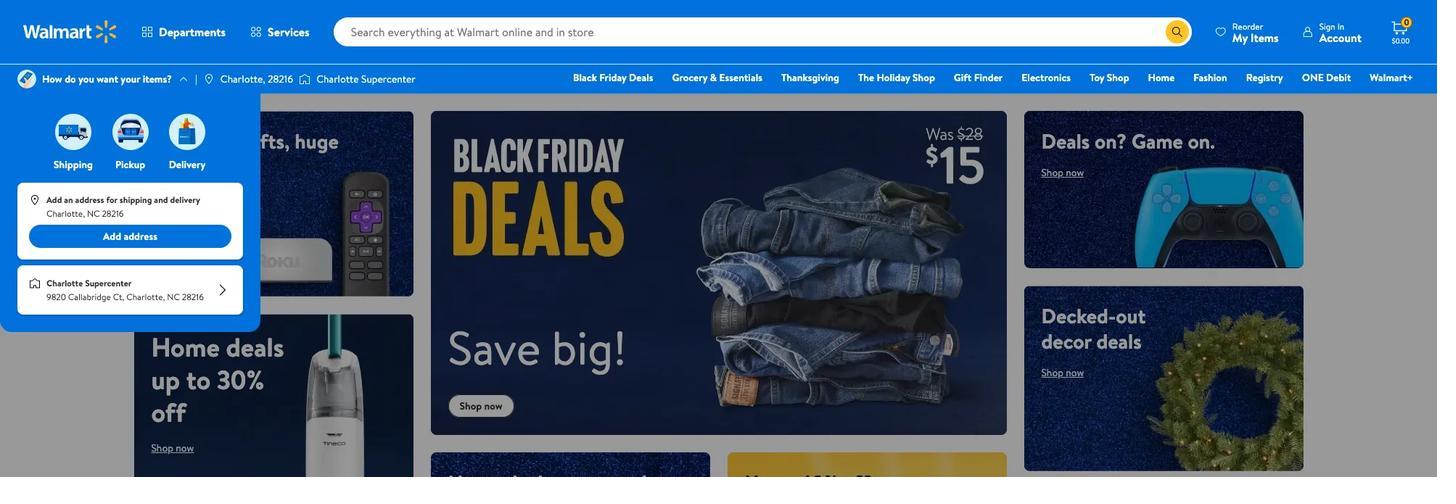 Task type: locate. For each thing, give the bounding box(es) containing it.
shop now for decked-out decor deals
[[1042, 365, 1084, 380]]

deals on? game on.
[[1042, 127, 1215, 155]]

home link
[[1142, 70, 1182, 86]]

1 vertical spatial 28216
[[102, 208, 124, 220]]

1 horizontal spatial address
[[124, 229, 157, 244]]

now
[[1066, 165, 1084, 180], [176, 191, 194, 205], [1066, 365, 1084, 380], [484, 399, 503, 413], [176, 441, 194, 456]]

0 vertical spatial charlotte
[[317, 72, 359, 86]]

charlotte, down the an
[[46, 208, 85, 220]]

fashion
[[1194, 70, 1228, 85]]

account
[[1320, 29, 1362, 45]]

1 horizontal spatial nc
[[167, 291, 180, 303]]

now for decked-out decor deals
[[1066, 365, 1084, 380]]

deals right friday
[[629, 70, 653, 85]]

charlotte
[[317, 72, 359, 86], [46, 277, 83, 290]]

toy
[[1090, 70, 1105, 85]]

add left the an
[[46, 194, 62, 206]]

now for save big!
[[484, 399, 503, 413]]

28216
[[268, 72, 293, 86], [102, 208, 124, 220], [182, 291, 204, 303]]

walmart image
[[23, 20, 118, 44]]

0 horizontal spatial address
[[75, 194, 104, 206]]

shipping button
[[52, 110, 94, 172]]

electronics link
[[1015, 70, 1078, 86]]

 image for charlotte supercenter
[[299, 72, 311, 86]]

shop
[[913, 70, 935, 85], [1107, 70, 1130, 85], [1042, 165, 1064, 180], [151, 191, 173, 205], [1042, 365, 1064, 380], [460, 399, 482, 413], [151, 441, 173, 456]]

1 horizontal spatial add
[[103, 229, 121, 244]]

 image
[[29, 195, 41, 206]]

1 vertical spatial add
[[103, 229, 121, 244]]

 image inside delivery button
[[169, 114, 205, 150]]

1 horizontal spatial 28216
[[182, 291, 204, 303]]

charlotte for charlotte supercenter 9820 callabridge ct, charlotte, nc 28216
[[46, 277, 83, 290]]

0 vertical spatial address
[[75, 194, 104, 206]]

1 vertical spatial address
[[124, 229, 157, 244]]

 image for how do you want your items?
[[17, 70, 36, 89]]

save big!
[[448, 315, 627, 380]]

 image for shipping
[[55, 114, 91, 150]]

0 horizontal spatial 28216
[[102, 208, 124, 220]]

1 vertical spatial charlotte,
[[46, 208, 85, 220]]

supercenter for charlotte supercenter
[[361, 72, 416, 86]]

address
[[75, 194, 104, 206], [124, 229, 157, 244]]

toy shop link
[[1084, 70, 1136, 86]]

charlotte, right ct,
[[127, 291, 165, 303]]

supercenter
[[361, 72, 416, 86], [85, 277, 132, 290]]

huge
[[295, 127, 339, 155]]

 image for delivery
[[169, 114, 205, 150]]

1 horizontal spatial charlotte
[[317, 72, 359, 86]]

gift finder
[[954, 70, 1003, 85]]

deals right decor
[[1097, 327, 1142, 355]]

registry
[[1246, 70, 1283, 85]]

now down off
[[176, 441, 194, 456]]

1 vertical spatial deals
[[1042, 127, 1090, 155]]

shop for high tech gifts, huge savings
[[151, 191, 173, 205]]

now for deals on? game on.
[[1066, 165, 1084, 180]]

charlotte inside charlotte supercenter 9820 callabridge ct, charlotte, nc 28216
[[46, 277, 83, 290]]

0 vertical spatial home
[[1148, 70, 1175, 85]]

home for home
[[1148, 70, 1175, 85]]

nc up add address button
[[87, 208, 100, 220]]

one debit link
[[1296, 70, 1358, 86]]

2 vertical spatial 28216
[[182, 291, 204, 303]]

ct,
[[113, 291, 124, 303]]

0 vertical spatial add
[[46, 194, 62, 206]]

shop now for high tech gifts, huge savings
[[151, 191, 194, 205]]

1 horizontal spatial supercenter
[[361, 72, 416, 86]]

add address
[[103, 229, 157, 244]]

charlotte up huge
[[317, 72, 359, 86]]

gift finder link
[[948, 70, 1010, 86]]

gifts,
[[244, 127, 290, 155]]

nc
[[87, 208, 100, 220], [167, 291, 180, 303]]

charlotte,
[[220, 72, 265, 86], [46, 208, 85, 220], [127, 291, 165, 303]]

pickup button
[[109, 110, 151, 172]]

0 vertical spatial 28216
[[268, 72, 293, 86]]

deals
[[1097, 327, 1142, 355], [226, 329, 284, 366]]

now for high tech gifts, huge savings
[[176, 191, 194, 205]]

off
[[151, 395, 186, 431]]

home inside home deals up to 30% off
[[151, 329, 220, 366]]

shipping
[[120, 194, 152, 206]]

0 horizontal spatial deals
[[226, 329, 284, 366]]

|
[[195, 72, 197, 86]]

now down save
[[484, 399, 503, 413]]

black friday deals
[[573, 70, 653, 85]]

1 vertical spatial charlotte
[[46, 277, 83, 290]]

address right the an
[[75, 194, 104, 206]]

gift
[[954, 70, 972, 85]]

registry link
[[1240, 70, 1290, 86]]

shop now for home deals up to 30% off
[[151, 441, 194, 456]]

services button
[[238, 15, 322, 49]]

search icon image
[[1172, 26, 1183, 38]]

home down search icon at top
[[1148, 70, 1175, 85]]

high
[[151, 127, 194, 155]]

shop now for save big!
[[460, 399, 503, 413]]

1 vertical spatial nc
[[167, 291, 180, 303]]

0 horizontal spatial supercenter
[[85, 277, 132, 290]]

charlotte up 9820
[[46, 277, 83, 290]]

walmart+
[[1370, 70, 1414, 85]]

 image inside shipping button
[[55, 114, 91, 150]]

shop now link for home deals up to 30% off
[[151, 441, 194, 456]]

0 vertical spatial charlotte,
[[220, 72, 265, 86]]

items
[[1251, 29, 1279, 45]]

address down add an address for shipping and delivery charlotte, nc 28216
[[124, 229, 157, 244]]

0 vertical spatial nc
[[87, 208, 100, 220]]

charlotte, right |
[[220, 72, 265, 86]]

nc right ct,
[[167, 291, 180, 303]]

 image for pickup
[[112, 114, 148, 150]]

now right and
[[176, 191, 194, 205]]

deals left on?
[[1042, 127, 1090, 155]]

shop for save big!
[[460, 399, 482, 413]]

0 horizontal spatial deals
[[629, 70, 653, 85]]

0
[[1404, 16, 1410, 28]]

0 horizontal spatial nc
[[87, 208, 100, 220]]

2 horizontal spatial 28216
[[268, 72, 293, 86]]

supercenter inside charlotte supercenter 9820 callabridge ct, charlotte, nc 28216
[[85, 277, 132, 290]]

0 horizontal spatial charlotte,
[[46, 208, 85, 220]]

1 vertical spatial home
[[151, 329, 220, 366]]

0 horizontal spatial home
[[151, 329, 220, 366]]

add
[[46, 194, 62, 206], [103, 229, 121, 244]]

out
[[1116, 302, 1146, 330]]

how do you want your items?
[[42, 72, 172, 86]]

add inside add address button
[[103, 229, 121, 244]]

address inside add an address for shipping and delivery charlotte, nc 28216
[[75, 194, 104, 206]]

1 horizontal spatial charlotte,
[[127, 291, 165, 303]]

28216 inside charlotte supercenter 9820 callabridge ct, charlotte, nc 28216
[[182, 291, 204, 303]]

debit
[[1327, 70, 1351, 85]]

charlotte supercenter 9820 callabridge ct, charlotte, nc 28216
[[46, 277, 204, 303]]

1 vertical spatial supercenter
[[85, 277, 132, 290]]

add for add an address for shipping and delivery charlotte, nc 28216
[[46, 194, 62, 206]]

shop now
[[1042, 165, 1084, 180], [151, 191, 194, 205], [1042, 365, 1084, 380], [460, 399, 503, 413], [151, 441, 194, 456]]

reorder my items
[[1233, 20, 1279, 45]]

0 vertical spatial deals
[[629, 70, 653, 85]]

 image inside pickup button
[[112, 114, 148, 150]]

high tech gifts, huge savings
[[151, 127, 339, 181]]

 image
[[17, 70, 36, 89], [299, 72, 311, 86], [203, 73, 215, 85], [55, 114, 91, 150], [112, 114, 148, 150], [169, 114, 205, 150], [29, 278, 41, 290]]

add inside add an address for shipping and delivery charlotte, nc 28216
[[46, 194, 62, 206]]

0 horizontal spatial charlotte
[[46, 277, 83, 290]]

add down add an address for shipping and delivery charlotte, nc 28216
[[103, 229, 121, 244]]

electronics
[[1022, 70, 1071, 85]]

charlotte for charlotte supercenter
[[317, 72, 359, 86]]

deals right to
[[226, 329, 284, 366]]

2 horizontal spatial charlotte,
[[220, 72, 265, 86]]

0 vertical spatial supercenter
[[361, 72, 416, 86]]

finder
[[974, 70, 1003, 85]]

grocery & essentials
[[672, 70, 763, 85]]

now down deals on? game on.
[[1066, 165, 1084, 180]]

one debit
[[1302, 70, 1351, 85]]

0 horizontal spatial add
[[46, 194, 62, 206]]

shop now link for high tech gifts, huge savings
[[151, 191, 194, 205]]

2 vertical spatial charlotte,
[[127, 291, 165, 303]]

1 horizontal spatial deals
[[1097, 327, 1142, 355]]

deals
[[629, 70, 653, 85], [1042, 127, 1090, 155]]

decor
[[1042, 327, 1092, 355]]

now down decor
[[1066, 365, 1084, 380]]

home up off
[[151, 329, 220, 366]]

charlotte, 28216
[[220, 72, 293, 86]]

home
[[1148, 70, 1175, 85], [151, 329, 220, 366]]

shop for home deals up to 30% off
[[151, 441, 173, 456]]

nc inside add an address for shipping and delivery charlotte, nc 28216
[[87, 208, 100, 220]]

shipping
[[54, 157, 93, 172]]

1 horizontal spatial home
[[1148, 70, 1175, 85]]

30%
[[217, 362, 265, 398]]



Task type: describe. For each thing, give the bounding box(es) containing it.
the holiday shop link
[[852, 70, 942, 86]]

black friday deals link
[[567, 70, 660, 86]]

charlotte supercenter
[[317, 72, 416, 86]]

want
[[97, 72, 118, 86]]

big!
[[552, 315, 627, 380]]

shop for deals on? game on.
[[1042, 165, 1064, 180]]

grocery & essentials link
[[666, 70, 769, 86]]

the
[[858, 70, 875, 85]]

how
[[42, 72, 62, 86]]

essentials
[[719, 70, 763, 85]]

game
[[1132, 127, 1183, 155]]

grocery
[[672, 70, 708, 85]]

pickup
[[115, 157, 145, 172]]

deals inside home deals up to 30% off
[[226, 329, 284, 366]]

you
[[78, 72, 94, 86]]

shop for decked-out decor deals
[[1042, 365, 1064, 380]]

shop now link for save big!
[[448, 394, 514, 418]]

shop now for deals on? game on.
[[1042, 165, 1084, 180]]

charlotte, inside charlotte supercenter 9820 callabridge ct, charlotte, nc 28216
[[127, 291, 165, 303]]

one
[[1302, 70, 1324, 85]]

reorder
[[1233, 20, 1264, 32]]

black
[[573, 70, 597, 85]]

0 $0.00
[[1392, 16, 1410, 46]]

tech
[[199, 127, 239, 155]]

thanksgiving
[[782, 70, 840, 85]]

and
[[154, 194, 168, 206]]

address inside button
[[124, 229, 157, 244]]

on?
[[1095, 127, 1127, 155]]

shop now link for decked-out decor deals
[[1042, 365, 1084, 380]]

decked-out decor deals
[[1042, 302, 1146, 355]]

$0.00
[[1392, 36, 1410, 46]]

walmart+ link
[[1364, 70, 1420, 86]]

shop now link for deals on? game on.
[[1042, 165, 1084, 180]]

departments button
[[129, 15, 238, 49]]

supercenter for charlotte supercenter 9820 callabridge ct, charlotte, nc 28216
[[85, 277, 132, 290]]

thanksgiving link
[[775, 70, 846, 86]]

sign
[[1320, 20, 1336, 32]]

holiday
[[877, 70, 910, 85]]

services
[[268, 24, 310, 40]]

1 horizontal spatial deals
[[1042, 127, 1090, 155]]

the holiday shop
[[858, 70, 935, 85]]

up
[[151, 362, 180, 398]]

delivery
[[170, 194, 200, 206]]

in
[[1338, 20, 1345, 32]]

nc inside charlotte supercenter 9820 callabridge ct, charlotte, nc 28216
[[167, 291, 180, 303]]

delivery
[[169, 157, 206, 172]]

now for home deals up to 30% off
[[176, 441, 194, 456]]

fashion link
[[1187, 70, 1234, 86]]

callabridge
[[68, 291, 111, 303]]

delivery button
[[166, 110, 208, 172]]

home deals up to 30% off
[[151, 329, 284, 431]]

Search search field
[[334, 17, 1192, 46]]

departments
[[159, 24, 226, 40]]

sign in account
[[1320, 20, 1362, 45]]

an
[[64, 194, 73, 206]]

save
[[448, 315, 541, 380]]

9820
[[46, 291, 66, 303]]

&
[[710, 70, 717, 85]]

add address button
[[29, 225, 231, 248]]

friday
[[600, 70, 627, 85]]

do
[[65, 72, 76, 86]]

Walmart Site-Wide search field
[[334, 17, 1192, 46]]

home for home deals up to 30% off
[[151, 329, 220, 366]]

add for add address
[[103, 229, 121, 244]]

charlotte, inside add an address for shipping and delivery charlotte, nc 28216
[[46, 208, 85, 220]]

my
[[1233, 29, 1248, 45]]

savings
[[151, 152, 215, 181]]

items?
[[143, 72, 172, 86]]

toy shop
[[1090, 70, 1130, 85]]

on.
[[1188, 127, 1215, 155]]

your
[[121, 72, 140, 86]]

for
[[106, 194, 118, 206]]

to
[[186, 362, 211, 398]]

decked-
[[1042, 302, 1116, 330]]

deals inside decked-out decor deals
[[1097, 327, 1142, 355]]

28216 inside add an address for shipping and delivery charlotte, nc 28216
[[102, 208, 124, 220]]

 image for charlotte, 28216
[[203, 73, 215, 85]]

add an address for shipping and delivery charlotte, nc 28216
[[46, 194, 200, 220]]



Task type: vqa. For each thing, say whether or not it's contained in the screenshot.
"Careers"
no



